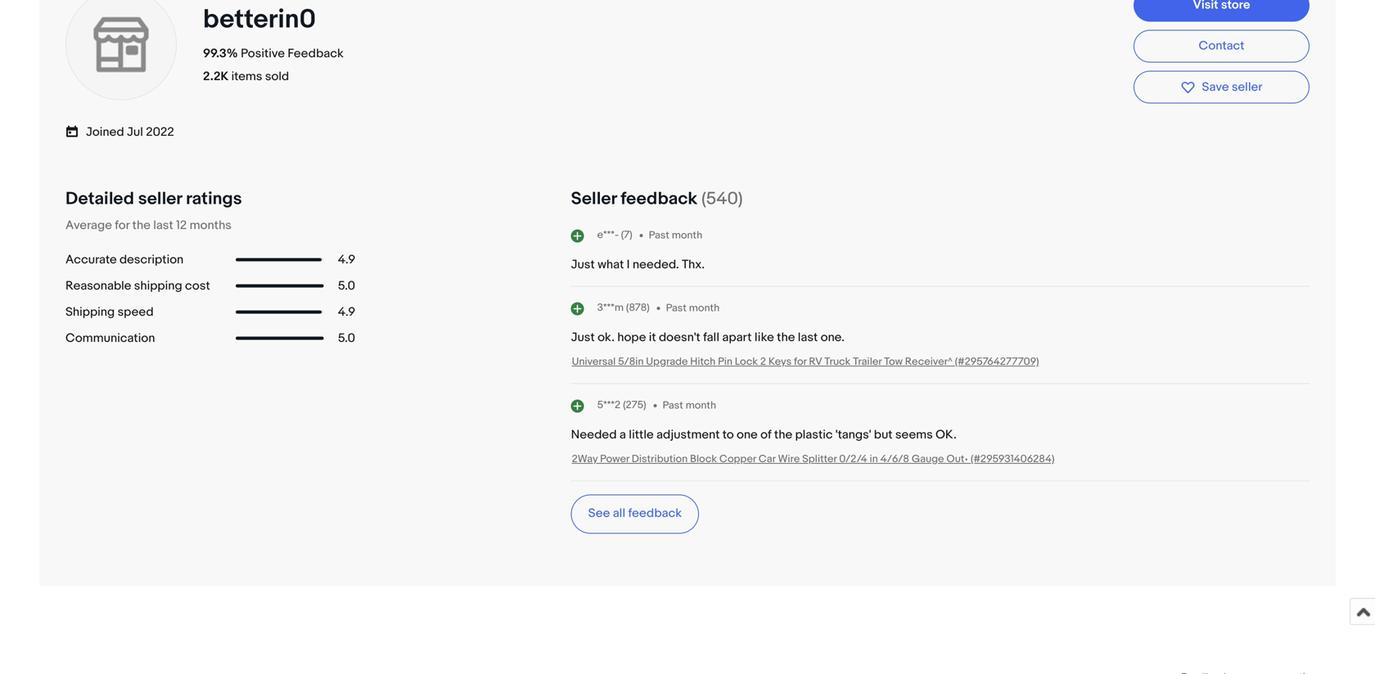 Task type: vqa. For each thing, say whether or not it's contained in the screenshot.
Collectibles link
no



Task type: describe. For each thing, give the bounding box(es) containing it.
3***m (878)
[[597, 302, 650, 314]]

receiver^
[[905, 356, 953, 368]]

5/8in
[[618, 356, 644, 368]]

keys
[[769, 356, 792, 368]]

in
[[870, 453, 878, 466]]

contact
[[1199, 38, 1245, 53]]

plastic
[[795, 428, 833, 443]]

communication
[[65, 331, 155, 346]]

4.9 for shipping speed
[[338, 305, 355, 320]]

universal 5/8in upgrade hitch pin lock 2 keys for rv truck trailer tow receiver^ (#295764277709)
[[572, 356, 1039, 368]]

2 vertical spatial the
[[774, 428, 793, 443]]

joined
[[86, 125, 124, 140]]

'tangs'
[[836, 428, 871, 443]]

average
[[65, 218, 112, 233]]

it
[[649, 330, 656, 345]]

past for it
[[666, 302, 687, 315]]

sold
[[265, 69, 289, 84]]

1 horizontal spatial last
[[798, 330, 818, 345]]

0 vertical spatial the
[[132, 218, 151, 233]]

description
[[120, 253, 184, 267]]

thx.
[[682, 258, 705, 272]]

speed
[[118, 305, 154, 320]]

seems
[[896, 428, 933, 443]]

trailer
[[853, 356, 882, 368]]

doesn't
[[659, 330, 701, 345]]

(#295931406284)
[[971, 453, 1055, 466]]

reasonable
[[65, 279, 131, 294]]

ratings
[[186, 188, 242, 210]]

detailed
[[65, 188, 134, 210]]

tow
[[884, 356, 903, 368]]

ok.
[[936, 428, 957, 443]]

joined jul 2022
[[86, 125, 174, 140]]

12
[[176, 218, 187, 233]]

2way
[[572, 453, 598, 466]]

2022
[[146, 125, 174, 140]]

fall
[[703, 330, 720, 345]]

2.2k
[[203, 69, 229, 84]]

little
[[629, 428, 654, 443]]

0/2/4
[[839, 453, 868, 466]]

1 vertical spatial the
[[777, 330, 795, 345]]

(878)
[[626, 302, 650, 314]]

i
[[627, 258, 630, 272]]

shipping
[[65, 305, 115, 320]]

what
[[598, 258, 624, 272]]

car
[[759, 453, 776, 466]]

5***2 (275)
[[597, 399, 646, 412]]

2.2k items sold
[[203, 69, 289, 84]]

apart
[[722, 330, 752, 345]]

5***2
[[597, 399, 621, 412]]

accurate description
[[65, 253, 184, 267]]

save seller
[[1202, 80, 1263, 94]]

block
[[690, 453, 717, 466]]

see
[[588, 506, 610, 521]]

power
[[600, 453, 629, 466]]

months
[[190, 218, 232, 233]]

one
[[737, 428, 758, 443]]

reasonable shipping cost
[[65, 279, 210, 294]]

past month for to
[[663, 399, 716, 412]]

99.3%
[[203, 46, 238, 61]]

hope
[[617, 330, 646, 345]]

lock
[[735, 356, 758, 368]]

5.0 for communication
[[338, 331, 355, 346]]

jul
[[127, 125, 143, 140]]

e***-
[[597, 229, 619, 242]]

copper
[[719, 453, 756, 466]]

gauge
[[912, 453, 944, 466]]

needed a little adjustment to one of the plastic 'tangs' but seems ok.
[[571, 428, 957, 443]]



Task type: locate. For each thing, give the bounding box(es) containing it.
1 vertical spatial feedback
[[628, 506, 682, 521]]

past up adjustment
[[663, 399, 683, 412]]

1 just from the top
[[571, 258, 595, 272]]

(#295764277709)
[[955, 356, 1039, 368]]

past month up doesn't
[[666, 302, 720, 315]]

2 vertical spatial month
[[686, 399, 716, 412]]

past for needed.
[[649, 229, 670, 242]]

0 vertical spatial feedback
[[621, 188, 698, 210]]

month for thx.
[[672, 229, 703, 242]]

last up universal 5/8in upgrade hitch pin lock 2 keys for rv truck trailer tow receiver^ (#295764277709) link
[[798, 330, 818, 345]]

past month
[[649, 229, 703, 242], [666, 302, 720, 315], [663, 399, 716, 412]]

just for just ok. hope it doesn't fall apart like the last one.
[[571, 330, 595, 345]]

just what i needed. thx.
[[571, 258, 705, 272]]

feedback
[[288, 46, 344, 61]]

shipping
[[134, 279, 182, 294]]

month for to
[[686, 399, 716, 412]]

1 vertical spatial seller
[[138, 188, 182, 210]]

0 vertical spatial past month
[[649, 229, 703, 242]]

e***- (7)
[[597, 229, 633, 242]]

past month for doesn't
[[666, 302, 720, 315]]

2 vertical spatial past month
[[663, 399, 716, 412]]

cost
[[185, 279, 210, 294]]

2way power distribution block copper car wire splitter 0/2/4 in 4/6/8 gauge out• (#295931406284) link
[[572, 453, 1055, 466]]

seller
[[1232, 80, 1263, 94], [138, 188, 182, 210]]

1 5.0 from the top
[[338, 279, 355, 294]]

one.
[[821, 330, 845, 345]]

for left rv on the bottom of the page
[[794, 356, 807, 368]]

items
[[231, 69, 262, 84]]

past
[[649, 229, 670, 242], [666, 302, 687, 315], [663, 399, 683, 412]]

the
[[132, 218, 151, 233], [777, 330, 795, 345], [774, 428, 793, 443]]

seller
[[571, 188, 617, 210]]

out•
[[947, 453, 969, 466]]

past month for thx.
[[649, 229, 703, 242]]

past up doesn't
[[666, 302, 687, 315]]

0 vertical spatial just
[[571, 258, 595, 272]]

needed.
[[633, 258, 679, 272]]

rv
[[809, 356, 822, 368]]

just left ok.
[[571, 330, 595, 345]]

see all feedback
[[588, 506, 682, 521]]

2 just from the top
[[571, 330, 595, 345]]

betterin0 image
[[64, 0, 178, 102]]

seller for save
[[1232, 80, 1263, 94]]

1 vertical spatial past
[[666, 302, 687, 315]]

just
[[571, 258, 595, 272], [571, 330, 595, 345]]

1 vertical spatial past month
[[666, 302, 720, 315]]

0 vertical spatial for
[[115, 218, 130, 233]]

1 vertical spatial for
[[794, 356, 807, 368]]

see all feedback link
[[571, 495, 699, 534]]

needed
[[571, 428, 617, 443]]

month for doesn't
[[689, 302, 720, 315]]

adjustment
[[657, 428, 720, 443]]

1 4.9 from the top
[[338, 253, 355, 267]]

detailed seller ratings
[[65, 188, 242, 210]]

1 horizontal spatial for
[[794, 356, 807, 368]]

just left what
[[571, 258, 595, 272]]

seller right save
[[1232, 80, 1263, 94]]

2 5.0 from the top
[[338, 331, 355, 346]]

last left 12
[[153, 218, 173, 233]]

last
[[153, 218, 173, 233], [798, 330, 818, 345]]

a
[[620, 428, 626, 443]]

4.9 for accurate description
[[338, 253, 355, 267]]

2
[[760, 356, 766, 368]]

(540)
[[702, 188, 743, 210]]

positive
[[241, 46, 285, 61]]

splitter
[[802, 453, 837, 466]]

seller feedback (540)
[[571, 188, 743, 210]]

0 vertical spatial 4.9
[[338, 253, 355, 267]]

2way power distribution block copper car wire splitter 0/2/4 in 4/6/8 gauge out• (#295931406284)
[[572, 453, 1055, 466]]

0 horizontal spatial for
[[115, 218, 130, 233]]

the right of
[[774, 428, 793, 443]]

(7)
[[621, 229, 633, 242]]

wire
[[778, 453, 800, 466]]

universal
[[572, 356, 616, 368]]

shipping speed
[[65, 305, 154, 320]]

0 vertical spatial 5.0
[[338, 279, 355, 294]]

feedback up (7) at the top of the page
[[621, 188, 698, 210]]

seller for detailed
[[138, 188, 182, 210]]

past month up thx.
[[649, 229, 703, 242]]

4.9
[[338, 253, 355, 267], [338, 305, 355, 320]]

to
[[723, 428, 734, 443]]

month up adjustment
[[686, 399, 716, 412]]

universal 5/8in upgrade hitch pin lock 2 keys for rv truck trailer tow receiver^ (#295764277709) link
[[572, 356, 1039, 368]]

like
[[755, 330, 774, 345]]

seller inside button
[[1232, 80, 1263, 94]]

betterin0 link
[[203, 4, 322, 36]]

5.0 for reasonable shipping cost
[[338, 279, 355, 294]]

0 vertical spatial past
[[649, 229, 670, 242]]

upgrade
[[646, 356, 688, 368]]

month up thx.
[[672, 229, 703, 242]]

0 vertical spatial last
[[153, 218, 173, 233]]

past for adjustment
[[663, 399, 683, 412]]

betterin0
[[203, 4, 316, 36]]

feedback
[[621, 188, 698, 210], [628, 506, 682, 521]]

0 vertical spatial seller
[[1232, 80, 1263, 94]]

accurate
[[65, 253, 117, 267]]

2 vertical spatial past
[[663, 399, 683, 412]]

1 vertical spatial 5.0
[[338, 331, 355, 346]]

2 4.9 from the top
[[338, 305, 355, 320]]

1 horizontal spatial seller
[[1232, 80, 1263, 94]]

the right 'like'
[[777, 330, 795, 345]]

past up the needed.
[[649, 229, 670, 242]]

of
[[761, 428, 772, 443]]

1 vertical spatial month
[[689, 302, 720, 315]]

the down "detailed seller ratings" at the left of page
[[132, 218, 151, 233]]

save
[[1202, 80, 1229, 94]]

0 vertical spatial month
[[672, 229, 703, 242]]

seller up the "average for the last 12 months" on the top left of page
[[138, 188, 182, 210]]

text__icon wrapper image
[[65, 123, 86, 139]]

just ok. hope it doesn't fall apart like the last one.
[[571, 330, 845, 345]]

ok.
[[598, 330, 615, 345]]

1 vertical spatial last
[[798, 330, 818, 345]]

distribution
[[632, 453, 688, 466]]

99.3% positive feedback
[[203, 46, 344, 61]]

average for the last 12 months
[[65, 218, 232, 233]]

month
[[672, 229, 703, 242], [689, 302, 720, 315], [686, 399, 716, 412]]

1 vertical spatial just
[[571, 330, 595, 345]]

contact link
[[1134, 30, 1310, 63]]

just for just what i needed. thx.
[[571, 258, 595, 272]]

but
[[874, 428, 893, 443]]

for right average
[[115, 218, 130, 233]]

all
[[613, 506, 626, 521]]

save seller button
[[1134, 71, 1310, 104]]

past month up adjustment
[[663, 399, 716, 412]]

3***m
[[597, 302, 624, 314]]

4/6/8
[[881, 453, 910, 466]]

0 horizontal spatial last
[[153, 218, 173, 233]]

1 vertical spatial 4.9
[[338, 305, 355, 320]]

feedback right all
[[628, 506, 682, 521]]

hitch
[[690, 356, 716, 368]]

pin
[[718, 356, 733, 368]]

0 horizontal spatial seller
[[138, 188, 182, 210]]

month up just ok. hope it doesn't fall apart like the last one.
[[689, 302, 720, 315]]



